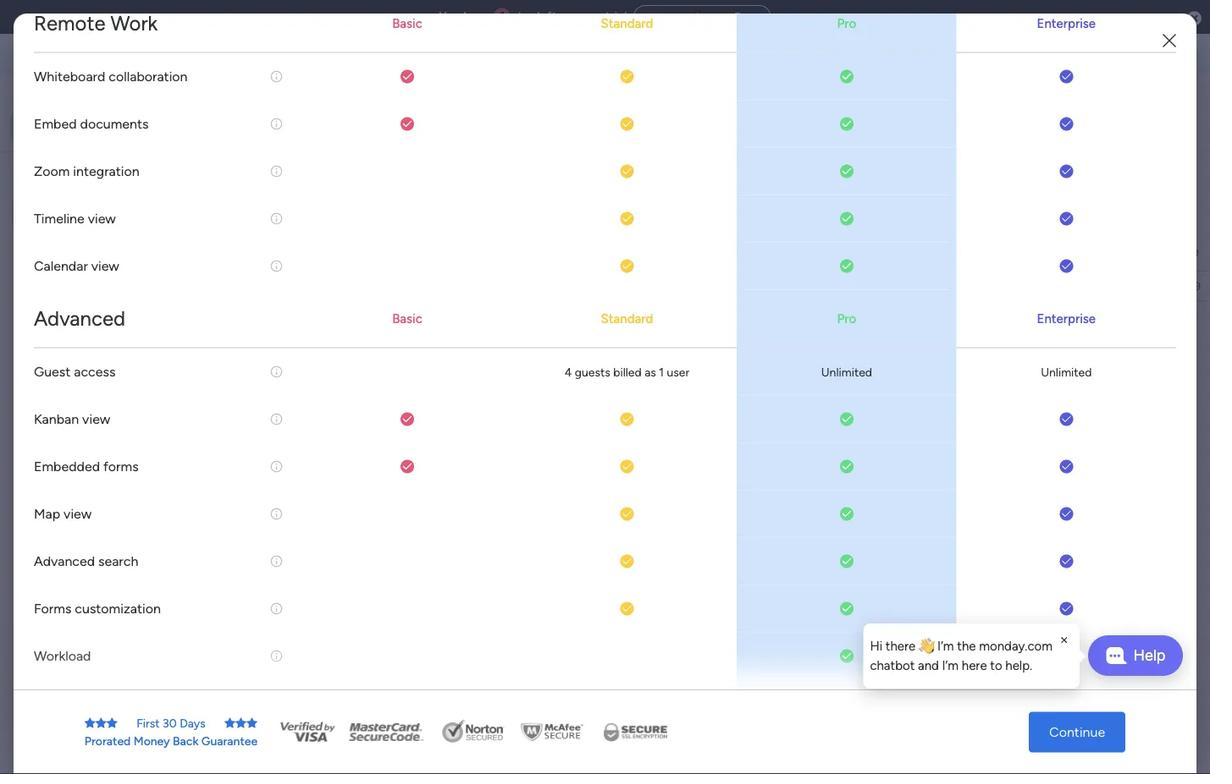 Task type: locate. For each thing, give the bounding box(es) containing it.
0 horizontal spatial work
[[110, 11, 158, 36]]

1 enterprise from the top
[[1037, 16, 1096, 31]]

1 vertical spatial basic
[[392, 311, 422, 326]]

work
[[110, 11, 158, 36], [300, 99, 368, 136]]

i'm right and at the right bottom
[[942, 658, 959, 674]]

1 horizontal spatial help
[[1134, 647, 1166, 665]]

you have 1 day left on your trial
[[439, 9, 627, 25]]

1 vertical spatial 0
[[376, 401, 383, 416]]

advanced down calendar view
[[34, 307, 125, 331]]

search everything image
[[1066, 46, 1083, 63]]

0 items
[[376, 401, 415, 416], [379, 462, 418, 477]]

1 vertical spatial work
[[300, 99, 368, 136]]

1 horizontal spatial 1
[[659, 365, 664, 380]]

view right kanban
[[82, 412, 110, 428]]

my down see plans button
[[254, 99, 293, 136]]

view for map view
[[64, 507, 92, 523]]

0 horizontal spatial 1
[[500, 9, 505, 25]]

None search field
[[250, 169, 404, 196]]

as
[[645, 365, 656, 380]]

work inside 'my work' button
[[56, 120, 82, 135]]

help
[[1134, 647, 1166, 665], [1081, 732, 1111, 749]]

button padding image
[[1161, 32, 1178, 49]]

0 vertical spatial standard
[[601, 16, 653, 31]]

today
[[285, 336, 333, 357]]

see plans
[[296, 47, 347, 61]]

mastercard secure code image
[[344, 720, 429, 746]]

view for timeline view
[[88, 211, 116, 227]]

kanban view
[[34, 412, 110, 428]]

advanced down the map view
[[34, 554, 95, 570]]

0 vertical spatial enterprise
[[1037, 16, 1096, 31]]

1 vertical spatial work
[[56, 120, 82, 135]]

1 standard from the top
[[601, 16, 653, 31]]

1 vertical spatial standard
[[601, 311, 653, 326]]

1 horizontal spatial work
[[300, 99, 368, 136]]

apps image
[[1025, 46, 1042, 63]]

1 horizontal spatial my
[[254, 99, 293, 136]]

9
[[1195, 279, 1201, 293]]

star image
[[96, 718, 107, 730], [107, 718, 118, 730]]

2 basic from the top
[[392, 311, 422, 326]]

0 vertical spatial 1
[[500, 9, 505, 25]]

2 standard from the top
[[601, 311, 653, 326]]

1 advanced from the top
[[34, 307, 125, 331]]

i'm right 👋,
[[938, 639, 954, 655]]

customization
[[75, 601, 161, 618]]

marketing plan link
[[705, 272, 862, 302]]

enterprise
[[1037, 16, 1096, 31], [1037, 311, 1096, 326]]

2 pro from the top
[[837, 311, 856, 326]]

integration
[[73, 164, 139, 180]]

0 horizontal spatial my
[[37, 120, 54, 135]]

Filter dashboard by text search field
[[250, 169, 404, 196]]

2 enterprise from the top
[[1037, 311, 1096, 326]]

2 advanced from the top
[[34, 554, 95, 570]]

0 horizontal spatial unlimited
[[821, 365, 872, 380]]

i'm
[[938, 639, 954, 655], [942, 658, 959, 674]]

work for my work
[[300, 99, 368, 136]]

view right calendar
[[91, 259, 119, 275]]

the
[[957, 639, 976, 655]]

people
[[1058, 244, 1094, 259]]

my
[[254, 99, 293, 136], [37, 120, 54, 135]]

help image
[[1103, 46, 1120, 63]]

/
[[337, 336, 345, 357]]

left
[[537, 9, 556, 25]]

upgrade now link
[[634, 5, 771, 29]]

customize
[[562, 176, 619, 190]]

to
[[990, 658, 1002, 674]]

continue button
[[1029, 713, 1126, 753]]

workspace
[[72, 169, 139, 185]]

0 horizontal spatial work
[[56, 120, 82, 135]]

30
[[163, 717, 177, 731]]

1 right as
[[659, 365, 664, 380]]

0 vertical spatial help
[[1134, 647, 1166, 665]]

option
[[0, 236, 216, 240]]

1 star image from the left
[[85, 718, 96, 730]]

chatbot
[[870, 658, 915, 674]]

prorated
[[85, 735, 131, 749]]

workload
[[34, 649, 91, 665]]

1 vertical spatial help
[[1081, 732, 1111, 749]]

0 vertical spatial pro
[[837, 16, 856, 31]]

my work
[[254, 99, 368, 136]]

hi there 👋,  i'm the monday.com chatbot and i'm here to help.
[[870, 639, 1053, 674]]

4
[[565, 365, 572, 380]]

4 guests billed as 1 user
[[565, 365, 690, 380]]

items
[[360, 340, 389, 355], [386, 401, 415, 416], [389, 462, 418, 477]]

plan
[[764, 281, 786, 295]]

first
[[137, 717, 160, 731]]

invite members image
[[987, 46, 1004, 63]]

1 vertical spatial pro
[[837, 311, 856, 326]]

plans
[[319, 47, 347, 61]]

view right the map
[[64, 507, 92, 523]]

date
[[1174, 244, 1199, 259]]

standard for remote work
[[601, 16, 653, 31]]

guests
[[575, 365, 610, 380]]

0 vertical spatial 0
[[349, 340, 357, 355]]

upgrade
[[662, 11, 705, 25]]

1 pro from the top
[[837, 16, 856, 31]]

access
[[74, 364, 116, 380]]

2 vertical spatial 0
[[379, 462, 386, 477]]

dialog
[[863, 624, 1080, 689]]

enterprise down people
[[1037, 311, 1096, 326]]

0 vertical spatial work
[[110, 11, 158, 36]]

mcafee secure image
[[518, 720, 586, 746]]

work down plans at the top of page
[[300, 99, 368, 136]]

standard up 4 guests billed as 1 user
[[601, 311, 653, 326]]

0 vertical spatial items
[[360, 340, 389, 355]]

1
[[500, 9, 505, 25], [659, 365, 664, 380]]

see plans button
[[273, 41, 355, 67]]

my up zoom
[[37, 120, 54, 135]]

view
[[88, 211, 116, 227], [91, 259, 119, 275], [82, 412, 110, 428], [64, 507, 92, 523]]

view right timeline
[[88, 211, 116, 227]]

my inside button
[[37, 120, 54, 135]]

0 vertical spatial advanced
[[34, 307, 125, 331]]

0 vertical spatial work
[[137, 44, 167, 64]]

work for remote work
[[110, 11, 158, 36]]

ssl encrypted image
[[593, 720, 678, 746]]

remote work
[[34, 11, 158, 36]]

advanced for advanced search
[[34, 554, 95, 570]]

0 vertical spatial basic
[[392, 16, 422, 31]]

advanced
[[34, 307, 125, 331], [34, 554, 95, 570]]

1 vertical spatial enterprise
[[1037, 311, 1096, 326]]

notifications image
[[913, 46, 930, 63]]

star image
[[85, 718, 96, 730], [225, 718, 236, 730], [236, 718, 247, 730], [247, 718, 258, 730]]

1 vertical spatial advanced
[[34, 554, 95, 570]]

enterprise up search everything icon
[[1037, 16, 1096, 31]]

help button
[[1088, 636, 1183, 677], [1066, 727, 1126, 755]]

this
[[906, 281, 926, 295]]

work up monday
[[110, 11, 158, 36]]

1 basic from the top
[[392, 16, 422, 31]]

main
[[39, 169, 69, 185]]

zoom
[[34, 164, 70, 180]]

standard left "upgrade"
[[601, 16, 653, 31]]

prorated money back guarantee
[[85, 735, 258, 749]]

guarantee
[[201, 735, 258, 749]]

basic
[[392, 16, 422, 31], [392, 311, 422, 326]]

0 vertical spatial 0 items
[[376, 401, 415, 416]]

today / 0 items
[[285, 336, 389, 357]]

1 horizontal spatial work
[[137, 44, 167, 64]]

main workspace
[[39, 169, 139, 185]]

embed documents
[[34, 116, 149, 132]]

standard for advanced
[[601, 311, 653, 326]]

list box
[[0, 234, 216, 495]]

1 horizontal spatial unlimited
[[1041, 365, 1092, 380]]

1 unlimited from the left
[[821, 365, 872, 380]]

my work button
[[10, 114, 182, 141]]

work for my
[[56, 120, 82, 135]]

here
[[962, 658, 987, 674]]

0 horizontal spatial help
[[1081, 732, 1111, 749]]

2 star image from the left
[[225, 718, 236, 730]]

remote
[[34, 11, 105, 36]]

1 left day
[[500, 9, 505, 25]]

whiteboard collaboration
[[34, 69, 188, 85]]

0
[[349, 340, 357, 355], [376, 401, 383, 416], [379, 462, 386, 477]]

4 star image from the left
[[247, 718, 258, 730]]

2 unlimited from the left
[[1041, 365, 1092, 380]]



Task type: describe. For each thing, give the bounding box(es) containing it.
day
[[514, 9, 534, 25]]

m
[[20, 169, 30, 184]]

help.
[[1006, 658, 1032, 674]]

timeline
[[34, 211, 85, 227]]

3 star image from the left
[[236, 718, 247, 730]]

chat bot icon image
[[1106, 648, 1127, 665]]

advanced search
[[34, 554, 138, 570]]

0 vertical spatial help button
[[1088, 636, 1183, 677]]

home image
[[15, 90, 32, 107]]

basic for remote work
[[392, 16, 422, 31]]

1 vertical spatial 1
[[659, 365, 664, 380]]

back
[[173, 735, 199, 749]]

embed
[[34, 116, 77, 132]]

monday.com
[[979, 639, 1053, 655]]

calendar view
[[34, 259, 119, 275]]

guest access
[[34, 364, 116, 380]]

first 30 days
[[137, 717, 206, 731]]

nov
[[1171, 279, 1192, 293]]

there
[[886, 639, 916, 655]]

items inside today / 0 items
[[360, 340, 389, 355]]

money
[[134, 735, 170, 749]]

view for kanban view
[[82, 412, 110, 428]]

inbox image
[[950, 46, 967, 63]]

Search in workspace field
[[36, 203, 141, 223]]

see
[[296, 47, 316, 61]]

dapulse rightstroke image
[[732, 11, 743, 24]]

have
[[464, 9, 490, 25]]

dapulse close image
[[1187, 10, 1202, 27]]

1 image
[[963, 35, 978, 54]]

verified by visa image
[[278, 720, 337, 746]]

forms customization
[[34, 601, 161, 618]]

management
[[171, 44, 263, 64]]

trial
[[606, 9, 627, 25]]

my for my work
[[37, 120, 54, 135]]

forms
[[34, 601, 71, 618]]

0 vertical spatial i'm
[[938, 639, 954, 655]]

workspace selection element
[[16, 166, 141, 187]]

search
[[98, 554, 138, 570]]

customize button
[[535, 169, 626, 196]]

documents
[[80, 116, 149, 132]]

timeline view
[[34, 211, 116, 227]]

workspace image
[[16, 167, 33, 186]]

embedded forms
[[34, 459, 139, 475]]

2 star image from the left
[[107, 718, 118, 730]]

basic for advanced
[[392, 311, 422, 326]]

and
[[918, 658, 939, 674]]

map view
[[34, 507, 92, 523]]

forms
[[103, 459, 139, 475]]

1 vertical spatial items
[[386, 401, 415, 416]]

guest
[[34, 364, 71, 380]]

whiteboard
[[34, 69, 105, 85]]

map
[[34, 507, 60, 523]]

calendar
[[34, 259, 88, 275]]

0 inside today / 0 items
[[349, 340, 357, 355]]

you
[[439, 9, 460, 25]]

nov 9
[[1171, 279, 1201, 293]]

pro for remote work
[[837, 16, 856, 31]]

upgrade now
[[662, 11, 732, 25]]

user
[[667, 365, 690, 380]]

advanced for advanced
[[34, 307, 125, 331]]

your
[[577, 9, 602, 25]]

work for monday
[[137, 44, 167, 64]]

monday work management
[[75, 44, 263, 64]]

1 vertical spatial help button
[[1066, 727, 1126, 755]]

view for calendar view
[[91, 259, 119, 275]]

norton secured image
[[435, 720, 512, 746]]

days
[[180, 717, 206, 731]]

collaboration
[[109, 69, 188, 85]]

embedded
[[34, 459, 100, 475]]

monday
[[75, 44, 133, 64]]

my for my work
[[254, 99, 293, 136]]

on
[[560, 9, 574, 25]]

1 star image from the left
[[96, 718, 107, 730]]

my work
[[37, 120, 82, 135]]

marketing
[[708, 281, 761, 295]]

group
[[933, 244, 966, 259]]

week
[[929, 281, 955, 295]]

dialog containing hi there 👋,  i'm the monday.com
[[863, 624, 1080, 689]]

1 vertical spatial i'm
[[942, 658, 959, 674]]

kendall parks image
[[1163, 41, 1190, 68]]

hi
[[870, 639, 883, 655]]

marketing plan
[[708, 281, 786, 295]]

2 vertical spatial items
[[389, 462, 418, 477]]

kanban
[[34, 412, 79, 428]]

this week
[[906, 281, 955, 295]]

now
[[708, 11, 732, 25]]

1 vertical spatial 0 items
[[379, 462, 418, 477]]

👋,
[[919, 639, 934, 655]]

continue
[[1049, 725, 1105, 741]]

select product image
[[15, 46, 32, 63]]

zoom integration
[[34, 164, 139, 180]]

pro for advanced
[[837, 311, 856, 326]]

billed
[[613, 365, 642, 380]]

enterprise for advanced
[[1037, 311, 1096, 326]]

enterprise for remote work
[[1037, 16, 1096, 31]]



Task type: vqa. For each thing, say whether or not it's contained in the screenshot.
the My within the button
yes



